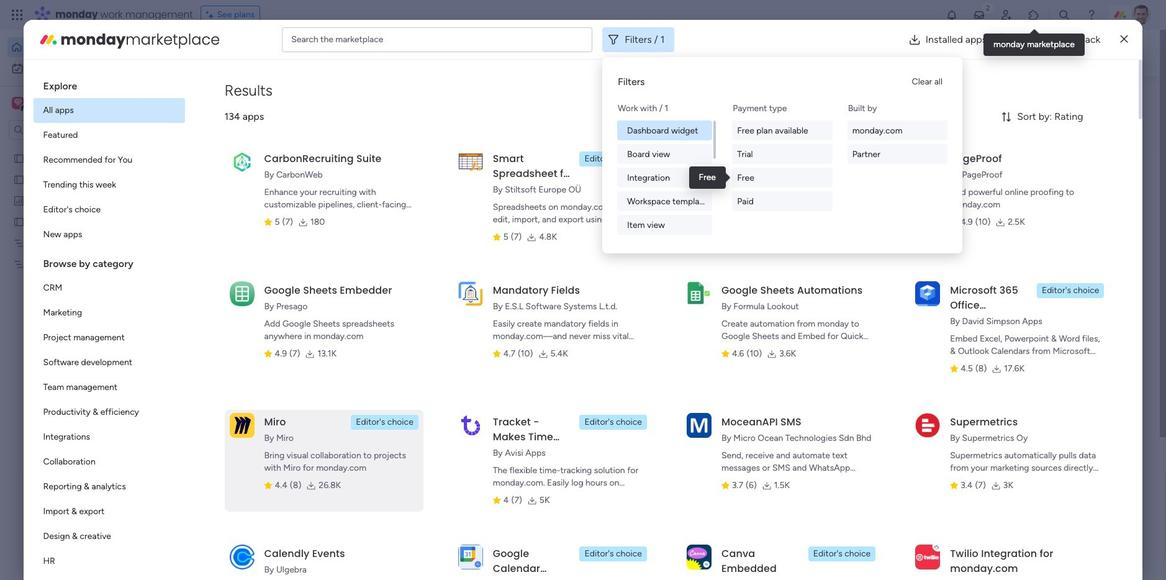 Task type: locate. For each thing, give the bounding box(es) containing it.
help center element
[[924, 512, 1110, 562]]

invite members image
[[1001, 9, 1013, 21]]

check circle image
[[943, 117, 951, 126]]

close recently visited image
[[229, 101, 244, 116]]

terry turtle image
[[258, 511, 283, 535], [258, 556, 283, 580]]

v2 user feedback image
[[934, 46, 944, 60]]

2 terry turtle image from the top
[[258, 556, 283, 580]]

1 vertical spatial heading
[[33, 247, 185, 276]]

1 vertical spatial terry turtle image
[[258, 556, 283, 580]]

0 vertical spatial monday marketplace image
[[1028, 9, 1040, 21]]

monday marketplace image
[[1028, 9, 1040, 21], [38, 30, 58, 49]]

add to favorites image
[[641, 227, 653, 239]]

dapulse x slim image
[[1121, 32, 1128, 47]]

public board image
[[13, 216, 25, 227]]

0 horizontal spatial component image
[[245, 398, 256, 410]]

help image
[[1086, 9, 1098, 21]]

2 public board image from the top
[[13, 173, 25, 185]]

1 vertical spatial component image
[[245, 398, 256, 410]]

list box
[[33, 70, 185, 580], [0, 145, 158, 442]]

0 horizontal spatial monday marketplace image
[[38, 30, 58, 49]]

0 vertical spatial public board image
[[13, 152, 25, 164]]

notifications image
[[946, 9, 958, 21]]

1 vertical spatial public board image
[[13, 173, 25, 185]]

public dashboard image
[[683, 227, 697, 240]]

option
[[7, 37, 151, 57], [7, 58, 151, 78], [33, 98, 185, 123], [33, 123, 185, 148], [0, 147, 158, 149], [33, 148, 185, 173], [33, 173, 185, 198], [33, 198, 185, 222], [33, 222, 185, 247], [33, 276, 185, 301], [33, 301, 185, 325], [33, 325, 185, 350], [33, 350, 185, 375], [33, 375, 185, 400], [33, 400, 185, 425], [33, 425, 185, 450], [33, 450, 185, 475], [33, 475, 185, 499], [33, 499, 185, 524], [33, 524, 185, 549], [33, 549, 185, 574]]

0 vertical spatial terry turtle image
[[258, 511, 283, 535]]

0 vertical spatial heading
[[33, 70, 185, 98]]

0 vertical spatial component image
[[683, 246, 694, 257]]

search everything image
[[1058, 9, 1071, 21]]

see plans image
[[206, 8, 217, 22]]

2 image
[[983, 1, 994, 15]]

app logo image
[[230, 150, 254, 174], [458, 150, 483, 174], [687, 150, 712, 174], [916, 150, 940, 174], [230, 281, 254, 306], [458, 281, 483, 306], [687, 281, 712, 306], [916, 281, 940, 306], [230, 413, 254, 438], [458, 413, 483, 438], [687, 413, 712, 438], [916, 413, 940, 438], [230, 545, 254, 569], [458, 545, 483, 569], [687, 545, 712, 569], [916, 545, 940, 569]]

1 public board image from the top
[[13, 152, 25, 164]]

check circle image
[[943, 132, 951, 142]]

1 horizontal spatial monday marketplace image
[[1028, 9, 1040, 21]]

update feed image
[[973, 9, 986, 21]]

1 terry turtle image from the top
[[258, 511, 283, 535]]

getting started element
[[924, 453, 1110, 502]]

heading
[[33, 70, 185, 98], [33, 247, 185, 276]]

public board image
[[13, 152, 25, 164], [13, 173, 25, 185]]

Search in workspace field
[[26, 123, 104, 137]]

component image
[[683, 246, 694, 257], [245, 398, 256, 410]]



Task type: describe. For each thing, give the bounding box(es) containing it.
select product image
[[11, 9, 24, 21]]

2 heading from the top
[[33, 247, 185, 276]]

2 element
[[354, 468, 369, 483]]

templates image image
[[935, 250, 1099, 336]]

workspace image
[[14, 96, 22, 110]]

quick search results list box
[[229, 116, 894, 433]]

1 heading from the top
[[33, 70, 185, 98]]

v2 bolt switch image
[[1031, 46, 1038, 60]]

public dashboard image
[[13, 194, 25, 206]]

circle o image
[[943, 148, 951, 158]]

terry turtle image
[[1132, 5, 1151, 25]]

circle o image
[[943, 164, 951, 173]]

workspace selection element
[[12, 96, 104, 112]]

1 horizontal spatial component image
[[683, 246, 694, 257]]

1 vertical spatial monday marketplace image
[[38, 30, 58, 49]]

workspace image
[[12, 96, 24, 110]]



Task type: vqa. For each thing, say whether or not it's contained in the screenshot.
the top Check Circle ICON
no



